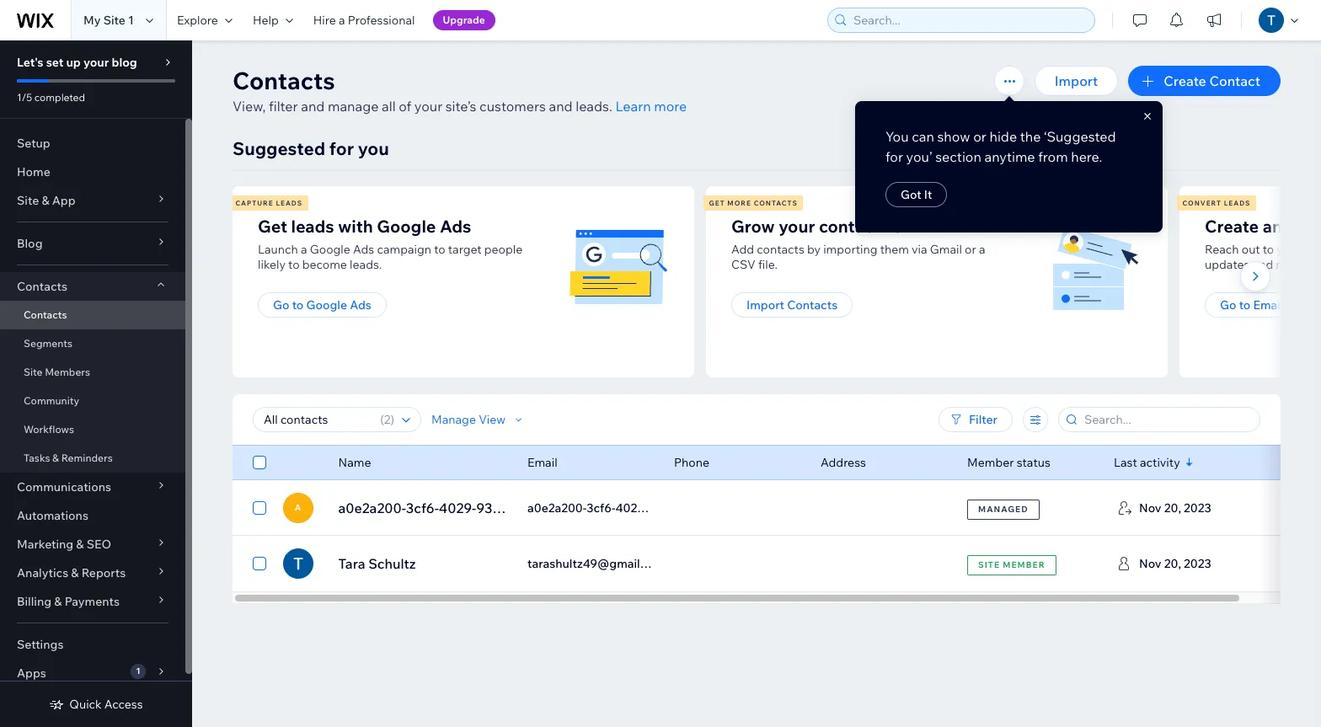 Task type: vqa. For each thing, say whether or not it's contained in the screenshot.
TARA SCHULTZ
yes



Task type: describe. For each thing, give the bounding box(es) containing it.
seo
[[87, 537, 111, 552]]

let's
[[17, 55, 43, 70]]

manage
[[432, 412, 476, 427]]

0 vertical spatial view
[[479, 412, 506, 427]]

upgrade
[[443, 13, 485, 26]]

grow your contact list add contacts by importing them via gmail or a csv file.
[[732, 216, 986, 272]]

convert leads
[[1183, 199, 1251, 207]]

a inside grow your contact list add contacts by importing them via gmail or a csv file.
[[980, 242, 986, 257]]

2 and from the left
[[549, 98, 573, 115]]

hide
[[990, 128, 1018, 145]]

billing & payments
[[17, 594, 120, 610]]

section
[[936, 148, 982, 165]]

set
[[46, 55, 64, 70]]

a inside "get leads with google ads launch a google ads campaign to target people likely to become leads."
[[301, 242, 307, 257]]

hire a professional link
[[303, 0, 425, 40]]

access
[[104, 697, 143, 712]]

your inside create an emai reach out to your sub
[[1278, 242, 1302, 257]]

segments link
[[0, 330, 185, 358]]

community link
[[0, 387, 185, 416]]

1 inside sidebar element
[[136, 666, 140, 677]]

tarashultz49@gmail.com
[[528, 556, 667, 572]]

contacts view, filter and manage all of your site's customers and leads. learn more
[[233, 66, 687, 115]]

market
[[1287, 298, 1322, 313]]

contacts inside dropdown button
[[17, 279, 67, 294]]

campaign
[[377, 242, 432, 257]]

you
[[886, 128, 909, 145]]

gmail
[[931, 242, 963, 257]]

member status
[[968, 455, 1051, 470]]

sidebar element
[[0, 40, 192, 728]]

import contacts button
[[732, 293, 853, 318]]

1 vertical spatial email
[[528, 455, 558, 470]]

to inside create an emai reach out to your sub
[[1264, 242, 1275, 257]]

show
[[938, 128, 971, 145]]

1/5
[[17, 91, 32, 104]]

marketing & seo
[[17, 537, 111, 552]]

)
[[391, 412, 395, 427]]

quick access button
[[49, 697, 143, 712]]

contact
[[1210, 73, 1261, 89]]

2
[[384, 412, 391, 427]]

nov for site member
[[1140, 556, 1162, 572]]

reach
[[1206, 242, 1240, 257]]

email inside button
[[1254, 298, 1284, 313]]

address
[[821, 455, 867, 470]]

all
[[382, 98, 396, 115]]

billing & payments button
[[0, 588, 185, 616]]

schultz
[[369, 556, 416, 572]]

1 vertical spatial ads
[[353, 242, 375, 257]]

0 horizontal spatial for
[[329, 137, 354, 159]]

manage
[[328, 98, 379, 115]]

1 horizontal spatial a
[[339, 13, 345, 28]]

or inside grow your contact list add contacts by importing them via gmail or a csv file.
[[965, 242, 977, 257]]

list
[[885, 216, 909, 237]]

csv
[[732, 257, 756, 272]]

contacts up segments
[[24, 309, 67, 321]]

create for an
[[1206, 216, 1260, 237]]

& for site
[[42, 193, 49, 208]]

members
[[45, 366, 90, 379]]

leads
[[291, 216, 334, 237]]

community
[[24, 395, 79, 407]]

20, for managed
[[1165, 501, 1182, 516]]

to inside "go to google ads" button
[[292, 298, 304, 313]]

got
[[901, 187, 922, 202]]

grow
[[732, 216, 775, 237]]

contacts inside button
[[788, 298, 838, 313]]

here.
[[1072, 148, 1103, 165]]

from
[[1039, 148, 1068, 165]]

1 vertical spatial member
[[1004, 559, 1046, 570]]

convert
[[1183, 199, 1222, 207]]

2023 for managed
[[1185, 501, 1212, 516]]

with
[[338, 216, 373, 237]]

explore
[[177, 13, 218, 28]]

site for site member
[[979, 559, 1001, 570]]

automations link
[[0, 502, 185, 530]]

more
[[654, 98, 687, 115]]

import for import
[[1055, 73, 1099, 89]]

help
[[253, 13, 279, 28]]

to left target
[[434, 242, 446, 257]]

an
[[1263, 216, 1283, 237]]

blog
[[112, 55, 137, 70]]

get leads with google ads launch a google ads campaign to target people likely to become leads.
[[258, 216, 523, 272]]

setup
[[17, 136, 50, 151]]

get more contacts
[[709, 199, 798, 207]]

site & app
[[17, 193, 76, 208]]

analytics
[[17, 566, 68, 581]]

0 vertical spatial google
[[377, 216, 436, 237]]

google inside button
[[306, 298, 347, 313]]

list containing get leads with google ads
[[230, 186, 1322, 378]]

'suggested
[[1044, 128, 1116, 145]]

go to email market
[[1221, 298, 1322, 313]]

blog button
[[0, 229, 185, 258]]

professional
[[348, 13, 415, 28]]

go to google ads
[[273, 298, 372, 313]]

my site 1
[[83, 13, 134, 28]]

2023 for site member
[[1185, 556, 1212, 572]]

marketing
[[17, 537, 74, 552]]

create an emai reach out to your sub
[[1206, 216, 1322, 272]]

upgrade button
[[433, 10, 496, 30]]

phone
[[674, 455, 710, 470]]

last
[[1114, 455, 1138, 470]]

workflows
[[24, 423, 74, 436]]

home
[[17, 164, 50, 180]]

for inside you can show or hide the 'suggested for you' section anytime from here.
[[886, 148, 904, 165]]

you'
[[907, 148, 933, 165]]

last activity
[[1114, 455, 1181, 470]]

by
[[808, 242, 821, 257]]

let's set up your blog
[[17, 55, 137, 70]]

create for contact
[[1164, 73, 1207, 89]]

1 view link from the top
[[1144, 493, 1216, 524]]

1 vertical spatial search... field
[[1080, 408, 1255, 432]]

import contacts
[[747, 298, 838, 313]]

customers
[[480, 98, 546, 115]]

analytics & reports button
[[0, 559, 185, 588]]

home link
[[0, 158, 185, 186]]

nov for managed
[[1140, 501, 1162, 516]]

them
[[881, 242, 910, 257]]



Task type: locate. For each thing, give the bounding box(es) containing it.
& inside tasks & reminders link
[[52, 452, 59, 465]]

nov 20, 2023
[[1140, 501, 1212, 516], [1140, 556, 1212, 572]]

member left status
[[968, 455, 1015, 470]]

1 nov 20, 2023 from the top
[[1140, 501, 1212, 516]]

people
[[484, 242, 523, 257]]

your right of
[[415, 98, 443, 115]]

1 vertical spatial nov
[[1140, 556, 1162, 572]]

add
[[732, 242, 755, 257]]

contacts inside contacts view, filter and manage all of your site's customers and leads. learn more
[[233, 66, 335, 95]]

import down file.
[[747, 298, 785, 313]]

contacts down blog
[[17, 279, 67, 294]]

blog
[[17, 236, 43, 251]]

capture leads
[[236, 199, 303, 207]]

the
[[1021, 128, 1041, 145]]

reminders
[[61, 452, 113, 465]]

create inside create an emai reach out to your sub
[[1206, 216, 1260, 237]]

contacts up filter
[[233, 66, 335, 95]]

1 20, from the top
[[1165, 501, 1182, 516]]

2 20, from the top
[[1165, 556, 1182, 572]]

1 vertical spatial leads.
[[350, 257, 382, 272]]

create
[[1164, 73, 1207, 89], [1206, 216, 1260, 237]]

go to google ads button
[[258, 293, 387, 318]]

1 horizontal spatial 1
[[136, 666, 140, 677]]

your inside sidebar element
[[83, 55, 109, 70]]

0 vertical spatial nov
[[1140, 501, 1162, 516]]

create inside create contact button
[[1164, 73, 1207, 89]]

1 horizontal spatial go
[[1221, 298, 1237, 313]]

become
[[302, 257, 347, 272]]

0 vertical spatial or
[[974, 128, 987, 145]]

import button
[[1035, 66, 1119, 96]]

communications button
[[0, 473, 185, 502]]

& right the tasks
[[52, 452, 59, 465]]

2 horizontal spatial a
[[980, 242, 986, 257]]

your inside grow your contact list add contacts by importing them via gmail or a csv file.
[[779, 216, 816, 237]]

automations
[[17, 508, 88, 524]]

1 vertical spatial view link
[[1144, 549, 1216, 579]]

0 vertical spatial member
[[968, 455, 1015, 470]]

member
[[968, 455, 1015, 470], [1004, 559, 1046, 570]]

0 horizontal spatial import
[[747, 298, 785, 313]]

or
[[974, 128, 987, 145], [965, 242, 977, 257]]

a right gmail
[[980, 242, 986, 257]]

0 vertical spatial leads.
[[576, 98, 613, 115]]

go down the likely
[[273, 298, 290, 313]]

create contact button
[[1129, 66, 1281, 96]]

anytime
[[985, 148, 1036, 165]]

1 up access
[[136, 666, 140, 677]]

1 vertical spatial google
[[310, 242, 351, 257]]

1 vertical spatial create
[[1206, 216, 1260, 237]]

go down reach
[[1221, 298, 1237, 313]]

or left hide
[[974, 128, 987, 145]]

contact
[[819, 216, 881, 237]]

help button
[[243, 0, 303, 40]]

& inside analytics & reports dropdown button
[[71, 566, 79, 581]]

leads.
[[576, 98, 613, 115], [350, 257, 382, 272]]

via
[[912, 242, 928, 257]]

leads. inside contacts view, filter and manage all of your site's customers and leads. learn more
[[576, 98, 613, 115]]

site
[[103, 13, 126, 28], [17, 193, 39, 208], [24, 366, 43, 379], [979, 559, 1001, 570]]

leads. left learn
[[576, 98, 613, 115]]

get
[[709, 199, 726, 207]]

learn
[[616, 98, 651, 115]]

site down home
[[17, 193, 39, 208]]

tara
[[339, 556, 366, 572]]

google up campaign
[[377, 216, 436, 237]]

or inside you can show or hide the 'suggested for you' section anytime from here.
[[974, 128, 987, 145]]

likely
[[258, 257, 286, 272]]

quick
[[69, 697, 102, 712]]

2 view link from the top
[[1144, 549, 1216, 579]]

2 nov from the top
[[1140, 556, 1162, 572]]

a down leads
[[301, 242, 307, 257]]

you can show or hide the 'suggested for you' section anytime from here.
[[886, 128, 1116, 165]]

Unsaved view field
[[259, 408, 375, 432]]

ads
[[440, 216, 472, 237], [353, 242, 375, 257], [350, 298, 372, 313]]

site inside popup button
[[17, 193, 39, 208]]

0 horizontal spatial leads.
[[350, 257, 382, 272]]

2 vertical spatial ads
[[350, 298, 372, 313]]

tasks & reminders link
[[0, 444, 185, 473]]

email
[[1254, 298, 1284, 313], [528, 455, 558, 470]]

1 horizontal spatial leads.
[[576, 98, 613, 115]]

contacts button
[[0, 272, 185, 301]]

contacts
[[757, 242, 805, 257]]

import for import contacts
[[747, 298, 785, 313]]

import inside button
[[747, 298, 785, 313]]

leads for get
[[276, 199, 303, 207]]

up
[[66, 55, 81, 70]]

& left 'reports'
[[71, 566, 79, 581]]

your right up
[[83, 55, 109, 70]]

0 horizontal spatial leads
[[276, 199, 303, 207]]

got it
[[901, 187, 933, 202]]

2 vertical spatial google
[[306, 298, 347, 313]]

nov
[[1140, 501, 1162, 516], [1140, 556, 1162, 572]]

0 horizontal spatial a
[[301, 242, 307, 257]]

your up contacts at top
[[779, 216, 816, 237]]

0 vertical spatial 2023
[[1185, 501, 1212, 516]]

and
[[301, 98, 325, 115], [549, 98, 573, 115]]

to down the become
[[292, 298, 304, 313]]

1 vertical spatial import
[[747, 298, 785, 313]]

1 vertical spatial 2023
[[1185, 556, 1212, 572]]

0 vertical spatial email
[[1254, 298, 1284, 313]]

managed
[[979, 504, 1029, 515]]

import inside "button"
[[1055, 73, 1099, 89]]

& for analytics
[[71, 566, 79, 581]]

import up 'suggested
[[1055, 73, 1099, 89]]

capture
[[236, 199, 274, 207]]

filter button
[[939, 407, 1013, 432]]

hire
[[313, 13, 336, 28]]

to inside go to email market button
[[1240, 298, 1251, 313]]

and right filter
[[301, 98, 325, 115]]

tasks
[[24, 452, 50, 465]]

1 right my
[[128, 13, 134, 28]]

1 2023 from the top
[[1185, 501, 1212, 516]]

view,
[[233, 98, 266, 115]]

tara schultz
[[339, 556, 416, 572]]

& for billing
[[54, 594, 62, 610]]

& left the seo
[[76, 537, 84, 552]]

0 horizontal spatial 1
[[128, 13, 134, 28]]

your inside contacts view, filter and manage all of your site's customers and leads. learn more
[[415, 98, 443, 115]]

0 horizontal spatial email
[[528, 455, 558, 470]]

reports
[[81, 566, 126, 581]]

2 2023 from the top
[[1185, 556, 1212, 572]]

contacts down by
[[788, 298, 838, 313]]

nov 20, 2023 for managed
[[1140, 501, 1212, 516]]

status
[[1017, 455, 1051, 470]]

site right my
[[103, 13, 126, 28]]

marketing & seo button
[[0, 530, 185, 559]]

site's
[[446, 98, 477, 115]]

setup link
[[0, 129, 185, 158]]

of
[[399, 98, 412, 115]]

my
[[83, 13, 101, 28]]

ads inside button
[[350, 298, 372, 313]]

payments
[[65, 594, 120, 610]]

filter
[[269, 98, 298, 115]]

1 vertical spatial view
[[1164, 500, 1195, 517]]

site for site members
[[24, 366, 43, 379]]

and right customers
[[549, 98, 573, 115]]

or right gmail
[[965, 242, 977, 257]]

workflows link
[[0, 416, 185, 444]]

nov 20, 2023 for site member
[[1140, 556, 1212, 572]]

importing
[[824, 242, 878, 257]]

1 vertical spatial nov 20, 2023
[[1140, 556, 1212, 572]]

1 horizontal spatial and
[[549, 98, 573, 115]]

communications
[[17, 480, 111, 495]]

0 vertical spatial search... field
[[849, 8, 1090, 32]]

1 and from the left
[[301, 98, 325, 115]]

2 leads from the left
[[1225, 199, 1251, 207]]

None checkbox
[[253, 453, 266, 473], [253, 554, 266, 574], [253, 453, 266, 473], [253, 554, 266, 574]]

1 vertical spatial 1
[[136, 666, 140, 677]]

0 vertical spatial create
[[1164, 73, 1207, 89]]

google down the become
[[306, 298, 347, 313]]

leads
[[276, 199, 303, 207], [1225, 199, 1251, 207]]

2 go from the left
[[1221, 298, 1237, 313]]

create contact
[[1164, 73, 1261, 89]]

&
[[42, 193, 49, 208], [52, 452, 59, 465], [76, 537, 84, 552], [71, 566, 79, 581], [54, 594, 62, 610]]

0 vertical spatial import
[[1055, 73, 1099, 89]]

2 vertical spatial view
[[1164, 556, 1195, 572]]

leads up get
[[276, 199, 303, 207]]

to right the likely
[[288, 257, 300, 272]]

out
[[1242, 242, 1261, 257]]

go
[[273, 298, 290, 313], [1221, 298, 1237, 313]]

leads. down with at the left top
[[350, 257, 382, 272]]

ads up target
[[440, 216, 472, 237]]

1 vertical spatial or
[[965, 242, 977, 257]]

& for marketing
[[76, 537, 84, 552]]

& for tasks
[[52, 452, 59, 465]]

20,
[[1165, 501, 1182, 516], [1165, 556, 1182, 572]]

sub
[[1305, 242, 1322, 257]]

site down managed
[[979, 559, 1001, 570]]

your left sub
[[1278, 242, 1302, 257]]

leads for create
[[1225, 199, 1251, 207]]

1 horizontal spatial for
[[886, 148, 904, 165]]

site member
[[979, 559, 1046, 570]]

1 nov from the top
[[1140, 501, 1162, 516]]

20, for site member
[[1165, 556, 1182, 572]]

leads. inside "get leads with google ads launch a google ads campaign to target people likely to become leads."
[[350, 257, 382, 272]]

1 horizontal spatial email
[[1254, 298, 1284, 313]]

tasks & reminders
[[24, 452, 113, 465]]

Search... field
[[849, 8, 1090, 32], [1080, 408, 1255, 432]]

to right out
[[1264, 242, 1275, 257]]

quick access
[[69, 697, 143, 712]]

2 nov 20, 2023 from the top
[[1140, 556, 1212, 572]]

app
[[52, 193, 76, 208]]

0 horizontal spatial and
[[301, 98, 325, 115]]

site down segments
[[24, 366, 43, 379]]

( 2 )
[[380, 412, 395, 427]]

to down out
[[1240, 298, 1251, 313]]

0 vertical spatial view link
[[1144, 493, 1216, 524]]

contacts link
[[0, 301, 185, 330]]

suggested
[[233, 137, 326, 159]]

tara schultz image
[[283, 549, 314, 579]]

view
[[479, 412, 506, 427], [1164, 500, 1195, 517], [1164, 556, 1195, 572]]

0 vertical spatial nov 20, 2023
[[1140, 501, 1212, 516]]

1 horizontal spatial leads
[[1225, 199, 1251, 207]]

& right the billing at the left of page
[[54, 594, 62, 610]]

ads down "get leads with google ads launch a google ads campaign to target people likely to become leads."
[[350, 298, 372, 313]]

site for site & app
[[17, 193, 39, 208]]

None checkbox
[[253, 498, 266, 518]]

& inside the site & app popup button
[[42, 193, 49, 208]]

& inside "marketing & seo" popup button
[[76, 537, 84, 552]]

member down managed
[[1004, 559, 1046, 570]]

ads down with at the left top
[[353, 242, 375, 257]]

leads right convert
[[1225, 199, 1251, 207]]

manage view button
[[432, 412, 526, 427]]

for down you
[[886, 148, 904, 165]]

go to email market button
[[1206, 293, 1322, 318]]

list
[[230, 186, 1322, 378]]

create left contact
[[1164, 73, 1207, 89]]

create up reach
[[1206, 216, 1260, 237]]

file.
[[759, 257, 778, 272]]

& inside billing & payments popup button
[[54, 594, 62, 610]]

go for get
[[273, 298, 290, 313]]

0 vertical spatial 1
[[128, 13, 134, 28]]

0 vertical spatial 20,
[[1165, 501, 1182, 516]]

for left you
[[329, 137, 354, 159]]

1 vertical spatial 20,
[[1165, 556, 1182, 572]]

0 vertical spatial ads
[[440, 216, 472, 237]]

a right hire
[[339, 13, 345, 28]]

go for create
[[1221, 298, 1237, 313]]

filter
[[969, 412, 998, 427]]

0 horizontal spatial go
[[273, 298, 290, 313]]

1 horizontal spatial import
[[1055, 73, 1099, 89]]

& left "app" at the top of the page
[[42, 193, 49, 208]]

1 go from the left
[[273, 298, 290, 313]]

a
[[295, 502, 302, 513]]

1 leads from the left
[[276, 199, 303, 207]]

google down leads
[[310, 242, 351, 257]]

you
[[358, 137, 389, 159]]



